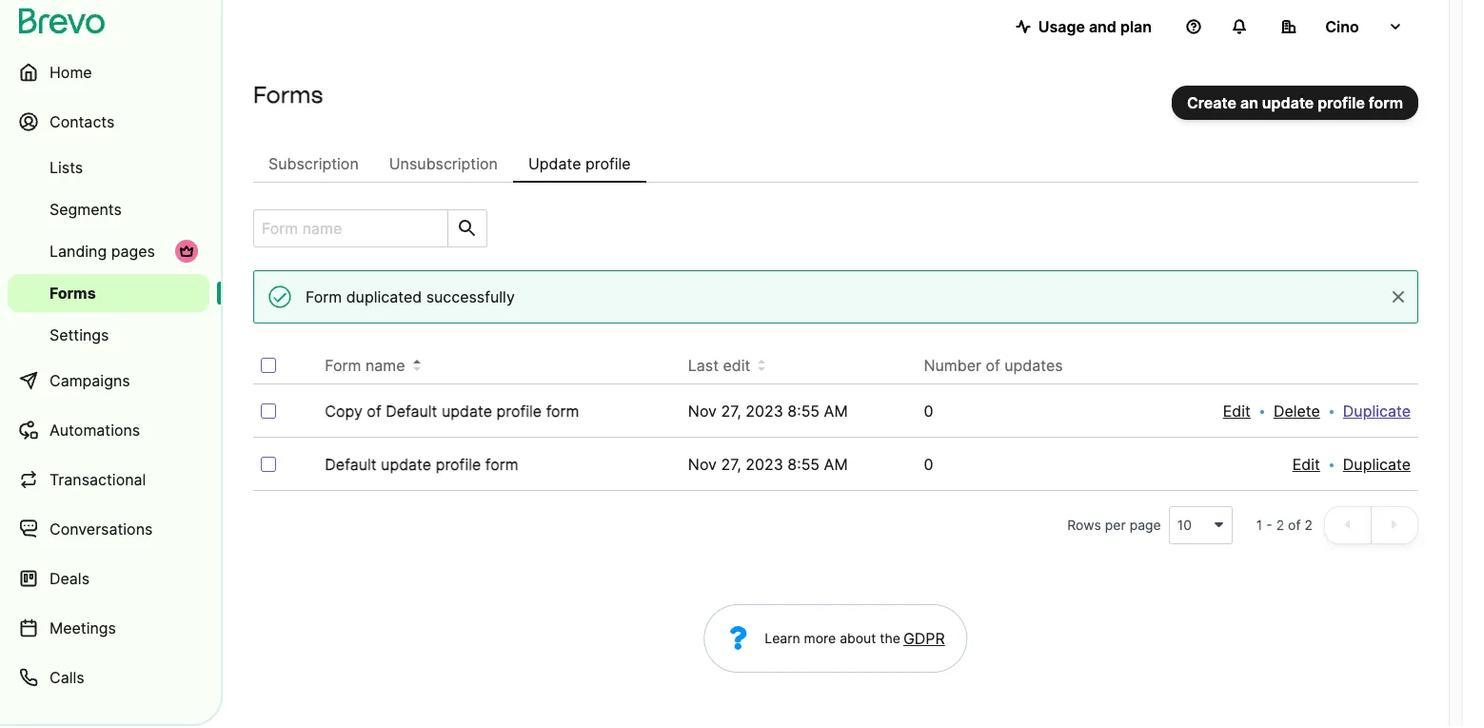 Task type: locate. For each thing, give the bounding box(es) containing it.
home link
[[8, 50, 210, 95]]

settings link
[[8, 316, 210, 354]]

1 horizontal spatial of
[[986, 356, 1001, 375]]

update up default update profile form link
[[442, 402, 492, 421]]

successfully
[[426, 288, 515, 307]]

number of updates button
[[924, 354, 1079, 377]]

copy
[[325, 402, 363, 421]]

home
[[50, 63, 92, 82]]

form
[[306, 288, 342, 307], [325, 356, 361, 375]]

0 vertical spatial form
[[1369, 93, 1404, 112]]

0 horizontal spatial forms
[[50, 284, 96, 303]]

duplicate link
[[1344, 400, 1411, 423], [1344, 453, 1411, 476]]

1 vertical spatial 2023
[[746, 455, 784, 474]]

1 vertical spatial of
[[367, 402, 382, 421]]

lists
[[50, 158, 83, 177]]

edit down delete link
[[1293, 455, 1321, 474]]

2 am from the top
[[824, 455, 848, 474]]

27,
[[721, 402, 742, 421], [721, 455, 742, 474]]

number of updates
[[924, 356, 1064, 375]]

0 vertical spatial default
[[386, 402, 438, 421]]

2 vertical spatial update
[[381, 455, 432, 474]]

contacts link
[[8, 99, 210, 145]]

27, for default update profile form
[[721, 455, 742, 474]]

contacts
[[50, 112, 115, 131]]

1 - 2 of 2
[[1257, 517, 1313, 533]]

duplicate
[[1344, 402, 1411, 421], [1344, 455, 1411, 474]]

rows per page
[[1068, 517, 1162, 533]]

automations link
[[8, 408, 210, 453]]

default update profile form link
[[325, 455, 519, 474]]

0 vertical spatial nov
[[688, 402, 717, 421]]

2 2023 from the top
[[746, 455, 784, 474]]

edit link
[[1224, 400, 1251, 423], [1293, 453, 1321, 476]]

update right an
[[1263, 93, 1315, 112]]

copy of default update profile form
[[325, 402, 580, 421]]

0 vertical spatial nov 27, 2023 8:55 am
[[688, 402, 848, 421]]

0 horizontal spatial of
[[367, 402, 382, 421]]

copy of default update profile form link
[[325, 402, 580, 421]]

update profile
[[528, 154, 631, 173]]

0 horizontal spatial default
[[325, 455, 377, 474]]

automations
[[50, 421, 140, 440]]

2
[[1277, 517, 1285, 533], [1305, 517, 1313, 533]]

1 vertical spatial nov 27, 2023 8:55 am
[[688, 455, 848, 474]]

1 horizontal spatial default
[[386, 402, 438, 421]]

create an update profile form
[[1188, 93, 1404, 112]]

2 horizontal spatial of
[[1289, 517, 1301, 533]]

2 0 from the top
[[924, 455, 934, 474]]

segments
[[50, 200, 122, 219]]

0 for copy of default update profile form
[[924, 402, 934, 421]]

2023
[[746, 402, 784, 421], [746, 455, 784, 474]]

Campaign name search field
[[254, 210, 440, 247]]

nov 27, 2023 8:55 am for default update profile form
[[688, 455, 848, 474]]

2 nov 27, 2023 8:55 am from the top
[[688, 455, 848, 474]]

of for copy
[[367, 402, 382, 421]]

1 horizontal spatial 2
[[1305, 517, 1313, 533]]

gdpr
[[904, 630, 945, 649]]

transactional
[[50, 470, 146, 490]]

8:55
[[788, 402, 820, 421], [788, 455, 820, 474]]

usage
[[1039, 17, 1086, 36]]

conversations link
[[8, 507, 210, 552]]

2 nov from the top
[[688, 455, 717, 474]]

1 nov from the top
[[688, 402, 717, 421]]

0 vertical spatial edit link
[[1224, 400, 1251, 423]]

campaigns link
[[8, 358, 210, 404]]

1 vertical spatial update
[[442, 402, 492, 421]]

update down "copy of default update profile form" link
[[381, 455, 432, 474]]

2 27, from the top
[[721, 455, 742, 474]]

cino
[[1326, 17, 1360, 36]]

forms inside forms link
[[50, 284, 96, 303]]

subscription
[[269, 154, 359, 173]]

forms
[[253, 81, 323, 109], [50, 284, 96, 303]]

of right number
[[986, 356, 1001, 375]]

form left the duplicated
[[306, 288, 342, 307]]

default down "name" at the left
[[386, 402, 438, 421]]

1 vertical spatial default
[[325, 455, 377, 474]]

1 vertical spatial 8:55
[[788, 455, 820, 474]]

delete link
[[1274, 400, 1321, 423]]

1 horizontal spatial forms
[[253, 81, 323, 109]]

form name
[[325, 356, 405, 375]]

1 nov 27, 2023 8:55 am from the top
[[688, 402, 848, 421]]

edit link for duplicate
[[1293, 453, 1321, 476]]

0 vertical spatial edit
[[1224, 402, 1251, 421]]

learn
[[765, 631, 801, 647]]

2 vertical spatial of
[[1289, 517, 1301, 533]]

am
[[824, 402, 848, 421], [824, 455, 848, 474]]

left___rvooi image
[[179, 244, 194, 259]]

0 horizontal spatial edit link
[[1224, 400, 1251, 423]]

meetings
[[50, 619, 116, 638]]

edit
[[1224, 402, 1251, 421], [1293, 455, 1321, 474]]

name
[[366, 356, 405, 375]]

0 vertical spatial duplicate
[[1344, 402, 1411, 421]]

update
[[528, 154, 581, 173]]

1 vertical spatial duplicate
[[1344, 455, 1411, 474]]

profile
[[1318, 93, 1366, 112], [586, 154, 631, 173], [497, 402, 542, 421], [436, 455, 481, 474]]

1 8:55 from the top
[[788, 402, 820, 421]]

1 vertical spatial 0
[[924, 455, 934, 474]]

0 vertical spatial 27,
[[721, 402, 742, 421]]

form left "name" at the left
[[325, 356, 361, 375]]

0 vertical spatial am
[[824, 402, 848, 421]]

of right copy
[[367, 402, 382, 421]]

update
[[1263, 93, 1315, 112], [442, 402, 492, 421], [381, 455, 432, 474]]

deals link
[[8, 556, 210, 602]]

edit left delete link
[[1224, 402, 1251, 421]]

1 am from the top
[[824, 402, 848, 421]]

0 vertical spatial form
[[306, 288, 342, 307]]

1 vertical spatial forms
[[50, 284, 96, 303]]

2 horizontal spatial update
[[1263, 93, 1315, 112]]

forms down landing in the left of the page
[[50, 284, 96, 303]]

2 duplicate link from the top
[[1344, 453, 1411, 476]]

0 vertical spatial update
[[1263, 93, 1315, 112]]

and
[[1089, 17, 1117, 36]]

1 2 from the left
[[1277, 517, 1285, 533]]

1 vertical spatial edit
[[1293, 455, 1321, 474]]

nov
[[688, 402, 717, 421], [688, 455, 717, 474]]

edit for delete
[[1224, 402, 1251, 421]]

0 vertical spatial 8:55
[[788, 402, 820, 421]]

gdpr link
[[901, 628, 945, 651]]

0
[[924, 402, 934, 421], [924, 455, 934, 474]]

forms up subscription
[[253, 81, 323, 109]]

default down copy
[[325, 455, 377, 474]]

0 vertical spatial 2023
[[746, 402, 784, 421]]

nov for default update profile form
[[688, 455, 717, 474]]

1 duplicate from the top
[[1344, 402, 1411, 421]]

1 vertical spatial form
[[546, 402, 580, 421]]

edit link for delete
[[1224, 400, 1251, 423]]

0 horizontal spatial edit
[[1224, 402, 1251, 421]]

1 vertical spatial nov
[[688, 455, 717, 474]]

1
[[1257, 517, 1263, 533]]

0 vertical spatial duplicate link
[[1344, 400, 1411, 423]]

0 vertical spatial of
[[986, 356, 1001, 375]]

2 8:55 from the top
[[788, 455, 820, 474]]

last
[[688, 356, 719, 375]]

more
[[804, 631, 836, 647]]

1 horizontal spatial edit
[[1293, 455, 1321, 474]]

1 vertical spatial 27,
[[721, 455, 742, 474]]

pages
[[111, 242, 155, 261]]

about
[[840, 631, 877, 647]]

edit link down delete link
[[1293, 453, 1321, 476]]

of
[[986, 356, 1001, 375], [367, 402, 382, 421], [1289, 517, 1301, 533]]

1 vertical spatial am
[[824, 455, 848, 474]]

subscription link
[[253, 145, 374, 183]]

2023 for copy of default update profile form
[[746, 402, 784, 421]]

0 horizontal spatial 2
[[1277, 517, 1285, 533]]

1 27, from the top
[[721, 402, 742, 421]]

am for copy of default update profile form
[[824, 402, 848, 421]]

of right -
[[1289, 517, 1301, 533]]

1 2023 from the top
[[746, 402, 784, 421]]

of inside number of updates button
[[986, 356, 1001, 375]]

1 vertical spatial form
[[325, 356, 361, 375]]

edit link left delete link
[[1224, 400, 1251, 423]]

0 horizontal spatial form
[[486, 455, 519, 474]]

forms link
[[8, 274, 210, 312]]

2 duplicate from the top
[[1344, 455, 1411, 474]]

form duplicated successfully
[[306, 288, 515, 307]]

1 horizontal spatial edit link
[[1293, 453, 1321, 476]]

1 vertical spatial edit link
[[1293, 453, 1321, 476]]

search image
[[456, 217, 479, 240]]

updates
[[1005, 356, 1064, 375]]

1 vertical spatial duplicate link
[[1344, 453, 1411, 476]]

form inside button
[[325, 356, 361, 375]]

0 vertical spatial 0
[[924, 402, 934, 421]]

per
[[1106, 517, 1126, 533]]

nov 27, 2023 8:55 am
[[688, 402, 848, 421], [688, 455, 848, 474]]

default
[[386, 402, 438, 421], [325, 455, 377, 474]]

8:55 for default update profile form
[[788, 455, 820, 474]]

calls link
[[8, 655, 210, 701]]

form
[[1369, 93, 1404, 112], [546, 402, 580, 421], [486, 455, 519, 474]]

landing pages link
[[8, 232, 210, 270]]

1 0 from the top
[[924, 402, 934, 421]]



Task type: describe. For each thing, give the bounding box(es) containing it.
unsubscription
[[389, 154, 498, 173]]

deals
[[50, 570, 90, 589]]

nov 27, 2023 8:55 am for copy of default update profile form
[[688, 402, 848, 421]]

duplicate for 1st duplicate link from the bottom of the page
[[1344, 455, 1411, 474]]

lists link
[[8, 149, 210, 187]]

2 2 from the left
[[1305, 517, 1313, 533]]

1 horizontal spatial form
[[546, 402, 580, 421]]

calls
[[50, 669, 84, 688]]

of for number
[[986, 356, 1001, 375]]

landing pages
[[50, 242, 155, 261]]

create
[[1188, 93, 1237, 112]]

unsubscription link
[[374, 145, 513, 183]]

settings
[[50, 326, 109, 345]]

plan
[[1121, 17, 1152, 36]]

an
[[1241, 93, 1259, 112]]

nov for copy of default update profile form
[[688, 402, 717, 421]]

am for default update profile form
[[824, 455, 848, 474]]

2023 for default update profile form
[[746, 455, 784, 474]]

2 horizontal spatial form
[[1369, 93, 1404, 112]]

8:55 for copy of default update profile form
[[788, 402, 820, 421]]

usage and plan button
[[1001, 8, 1168, 46]]

last edit
[[688, 356, 751, 375]]

default update profile form
[[325, 455, 519, 474]]

edit
[[723, 356, 751, 375]]

1 horizontal spatial update
[[442, 402, 492, 421]]

0 for default update profile form
[[924, 455, 934, 474]]

form name button
[[325, 354, 421, 377]]

search button
[[448, 210, 487, 247]]

usage and plan
[[1039, 17, 1152, 36]]

create an update profile form link
[[1172, 86, 1419, 120]]

-
[[1267, 517, 1273, 533]]

0 horizontal spatial update
[[381, 455, 432, 474]]

page
[[1130, 517, 1162, 533]]

rows
[[1068, 517, 1102, 533]]

landing
[[50, 242, 107, 261]]

last edit button
[[688, 354, 766, 377]]

the
[[880, 631, 901, 647]]

transactional link
[[8, 457, 210, 503]]

campaigns
[[50, 371, 130, 390]]

number
[[924, 356, 982, 375]]

duplicate for second duplicate link from the bottom
[[1344, 402, 1411, 421]]

update profile link
[[513, 145, 646, 183]]

form for form name
[[325, 356, 361, 375]]

conversations
[[50, 520, 153, 539]]

2 vertical spatial form
[[486, 455, 519, 474]]

meetings link
[[8, 606, 210, 651]]

segments link
[[8, 190, 210, 229]]

edit for duplicate
[[1293, 455, 1321, 474]]

0 vertical spatial forms
[[253, 81, 323, 109]]

duplicated
[[346, 288, 422, 307]]

form for form duplicated successfully
[[306, 288, 342, 307]]

learn more about the gdpr
[[765, 630, 945, 649]]

27, for copy of default update profile form
[[721, 402, 742, 421]]

cino button
[[1267, 8, 1419, 46]]

delete
[[1274, 402, 1321, 421]]

1 duplicate link from the top
[[1344, 400, 1411, 423]]



Task type: vqa. For each thing, say whether or not it's contained in the screenshot.
the Unsubscription within Unsubscription forms can either be embedded into your website or shared through a hosted page. If you are looking for an unsubscription page that can be integrated to your campaign's footer, we recommend you to create one here.
no



